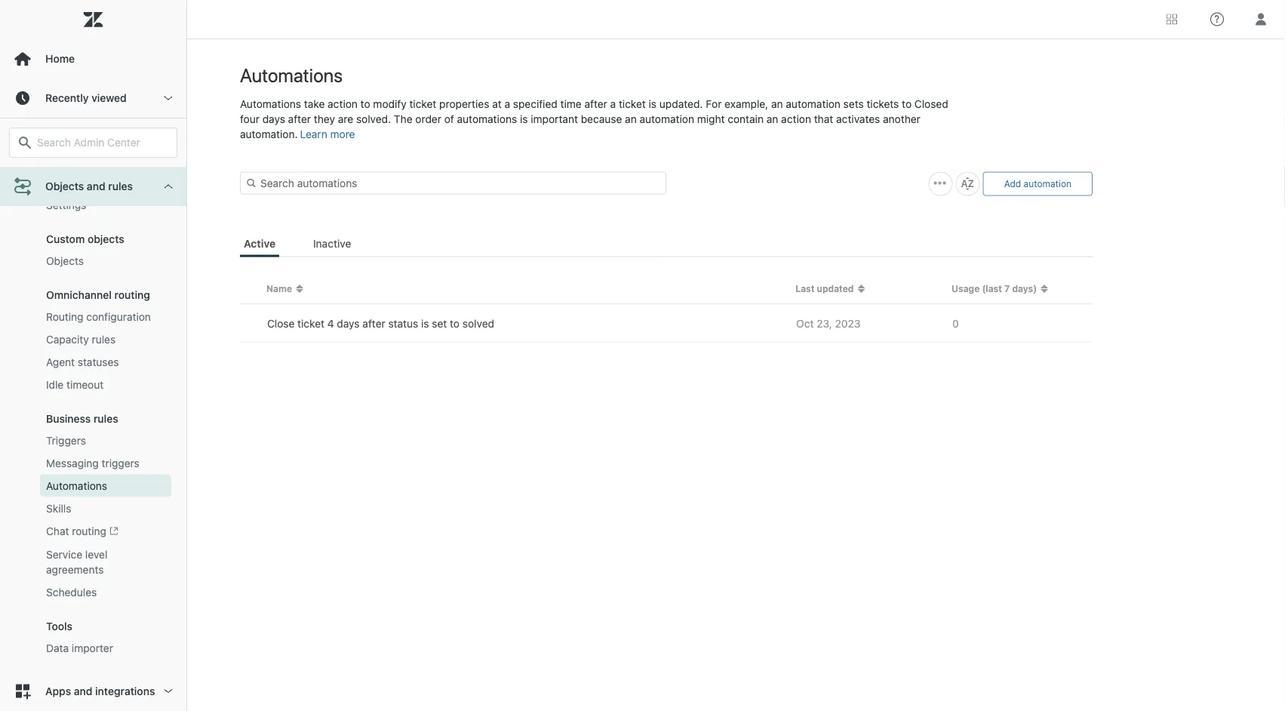 Task type: describe. For each thing, give the bounding box(es) containing it.
service
[[46, 549, 82, 561]]

none search field inside primary element
[[2, 128, 185, 158]]

business
[[46, 412, 91, 425]]

ticket
[[46, 176, 76, 189]]

primary element
[[0, 0, 187, 711]]

integrations
[[95, 685, 155, 698]]

routing
[[46, 311, 83, 323]]

recently viewed button
[[0, 79, 186, 118]]

routing configuration link
[[40, 306, 171, 328]]

business rules element
[[46, 412, 118, 425]]

tools
[[46, 620, 73, 633]]

tags link
[[40, 149, 171, 171]]

zendesk products image
[[1167, 14, 1178, 25]]

tags element
[[46, 152, 69, 167]]

objects for objects and rules
[[45, 180, 84, 193]]

schedules link
[[40, 581, 171, 604]]

agreements
[[46, 564, 104, 576]]

triggers element
[[46, 433, 86, 448]]

routing for chat routing
[[72, 525, 106, 537]]

service level agreements link
[[40, 544, 171, 581]]

omnichannel routing element
[[46, 289, 150, 301]]

level
[[85, 549, 108, 561]]

objects and rules button
[[0, 167, 186, 206]]

data
[[46, 642, 69, 655]]

service level agreements
[[46, 549, 108, 576]]

tools element
[[46, 620, 73, 633]]

Search Admin Center field
[[37, 136, 168, 149]]

omnichannel
[[46, 289, 112, 301]]

idle timeout element
[[46, 377, 104, 392]]

data importer element
[[46, 641, 113, 656]]

statuses for agent statuses
[[78, 356, 119, 368]]

chat routing
[[46, 525, 106, 537]]

schedules element
[[46, 585, 97, 600]]

objects
[[88, 233, 124, 245]]

timeout
[[66, 378, 104, 391]]

triggers
[[46, 434, 86, 447]]

idle timeout link
[[40, 374, 171, 396]]

idle timeout
[[46, 378, 104, 391]]

help image
[[1211, 12, 1225, 26]]

rules for capacity rules
[[92, 333, 116, 346]]

importer
[[72, 642, 113, 655]]

home button
[[0, 39, 186, 79]]

routing configuration element
[[46, 309, 151, 325]]

statuses for ticket statuses
[[79, 176, 120, 189]]

and for objects
[[87, 180, 105, 193]]

messaging
[[46, 457, 99, 469]]

viewed
[[92, 92, 127, 104]]

rules for business rules
[[94, 412, 118, 425]]

skills link
[[40, 497, 171, 520]]

objects element
[[46, 254, 84, 269]]

data importer link
[[40, 637, 171, 660]]

apps and integrations
[[45, 685, 155, 698]]

agent statuses element
[[46, 355, 119, 370]]



Task type: vqa. For each thing, say whether or not it's contained in the screenshot.
routing to the right
yes



Task type: locate. For each thing, give the bounding box(es) containing it.
custom objects element
[[46, 233, 124, 245]]

ticket statuses link
[[40, 171, 171, 194]]

objects inside group
[[46, 255, 84, 267]]

routing up the level
[[72, 525, 106, 537]]

settings link
[[40, 194, 171, 217]]

and
[[87, 180, 105, 193], [74, 685, 92, 698]]

and for apps
[[74, 685, 92, 698]]

capacity rules
[[46, 333, 116, 346]]

messaging triggers link
[[40, 452, 171, 475]]

custom
[[46, 233, 85, 245]]

1 vertical spatial objects
[[46, 255, 84, 267]]

data importer
[[46, 642, 113, 655]]

tree
[[0, 25, 186, 711]]

tree item inside primary element
[[0, 25, 186, 672]]

objects down custom
[[46, 255, 84, 267]]

routing
[[114, 289, 150, 301], [72, 525, 106, 537]]

triggers
[[102, 457, 140, 469]]

routing up configuration
[[114, 289, 150, 301]]

objects inside dropdown button
[[45, 180, 84, 193]]

0 vertical spatial routing
[[114, 289, 150, 301]]

chat
[[46, 525, 69, 537]]

capacity
[[46, 333, 89, 346]]

automations element
[[46, 479, 107, 494]]

idle
[[46, 378, 64, 391]]

statuses
[[79, 176, 120, 189], [78, 356, 119, 368]]

tree item containing tags
[[0, 25, 186, 672]]

1 vertical spatial statuses
[[78, 356, 119, 368]]

1 vertical spatial rules
[[92, 333, 116, 346]]

tree containing tags
[[0, 25, 186, 711]]

1 vertical spatial routing
[[72, 525, 106, 537]]

2 vertical spatial rules
[[94, 412, 118, 425]]

triggers link
[[40, 429, 171, 452]]

objects up settings
[[45, 180, 84, 193]]

apps and integrations button
[[0, 672, 186, 711]]

messaging triggers
[[46, 457, 140, 469]]

rules up settings link
[[108, 180, 133, 193]]

recently viewed
[[45, 92, 127, 104]]

home
[[45, 52, 75, 65]]

objects
[[45, 180, 84, 193], [46, 255, 84, 267]]

objects and rules group
[[0, 64, 186, 672]]

user menu image
[[1252, 9, 1271, 29]]

apps
[[45, 685, 71, 698]]

0 vertical spatial statuses
[[79, 176, 120, 189]]

routing for omnichannel routing
[[114, 289, 150, 301]]

rules up the triggers link
[[94, 412, 118, 425]]

1 horizontal spatial routing
[[114, 289, 150, 301]]

skills
[[46, 502, 71, 515]]

0 vertical spatial and
[[87, 180, 105, 193]]

routing configuration
[[46, 311, 151, 323]]

chat routing link
[[40, 520, 171, 544]]

ticket statuses element
[[46, 175, 120, 190]]

rules down the routing configuration link at the top left of the page
[[92, 333, 116, 346]]

configuration
[[86, 311, 151, 323]]

schedules
[[46, 586, 97, 599]]

automations link
[[40, 475, 171, 497]]

tree item
[[0, 25, 186, 672]]

messaging triggers element
[[46, 456, 140, 471]]

agent statuses link
[[40, 351, 171, 374]]

automations
[[46, 480, 107, 492]]

tags
[[46, 153, 69, 166]]

chat routing element
[[46, 524, 118, 540]]

capacity rules link
[[40, 328, 171, 351]]

settings element
[[46, 198, 86, 213]]

objects link
[[40, 250, 171, 272]]

omnichannel routing
[[46, 289, 150, 301]]

skills element
[[46, 501, 71, 516]]

1 vertical spatial and
[[74, 685, 92, 698]]

rules inside dropdown button
[[108, 180, 133, 193]]

0 vertical spatial objects
[[45, 180, 84, 193]]

settings
[[46, 199, 86, 211]]

objects for objects
[[46, 255, 84, 267]]

0 vertical spatial rules
[[108, 180, 133, 193]]

0 horizontal spatial routing
[[72, 525, 106, 537]]

custom objects
[[46, 233, 124, 245]]

agent statuses
[[46, 356, 119, 368]]

tree inside primary element
[[0, 25, 186, 711]]

objects and rules
[[45, 180, 133, 193]]

service level agreements element
[[46, 547, 165, 578]]

business rules
[[46, 412, 118, 425]]

None search field
[[2, 128, 185, 158]]

agent
[[46, 356, 75, 368]]

ticket statuses
[[46, 176, 120, 189]]

capacity rules element
[[46, 332, 116, 347]]

rules
[[108, 180, 133, 193], [92, 333, 116, 346], [94, 412, 118, 425]]

recently
[[45, 92, 89, 104]]



